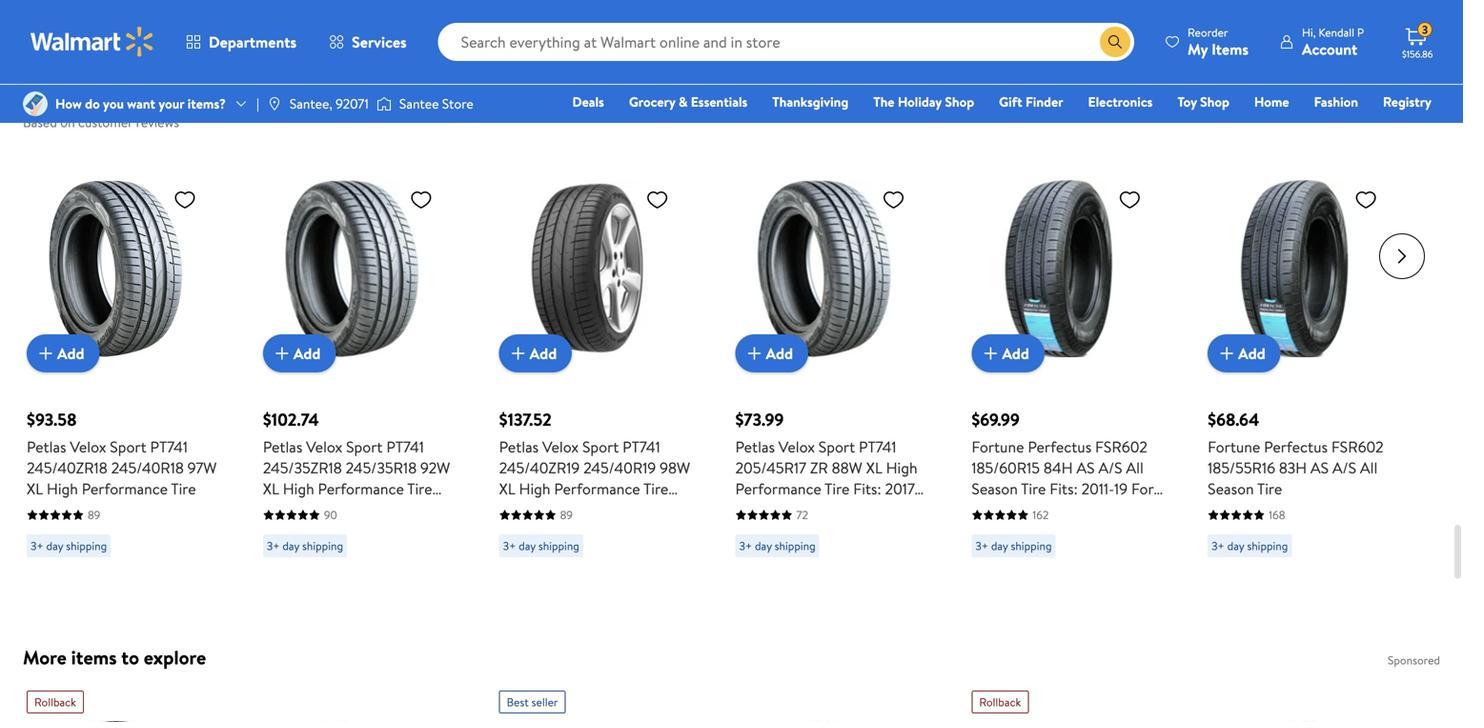 Task type: describe. For each thing, give the bounding box(es) containing it.
shipping for $68.64
[[1248, 538, 1289, 555]]

pt741 for $73.99
[[859, 437, 897, 458]]

great
[[175, 85, 220, 112]]

thanksgiving link
[[764, 92, 858, 112]]

245/35r18
[[346, 458, 417, 479]]

services button
[[313, 19, 423, 65]]

add to cart image for $68.64
[[1216, 342, 1239, 365]]

high for $137.52
[[519, 479, 551, 500]]

hi, kendall p account
[[1303, 24, 1365, 60]]

chevrolet down 245/40r19
[[587, 500, 653, 521]]

performance for $102.74
[[318, 479, 404, 500]]

$102.74 petlas velox sport pt741 245/35zr18 245/35r18 92w xl high performance tire fits: 1995 ferrari f50 base
[[263, 408, 450, 521]]

gift
[[999, 92, 1023, 111]]

$156.86
[[1403, 48, 1434, 61]]

sport for $93.58
[[110, 437, 147, 458]]

velox for $93.58
[[70, 437, 106, 458]]

petlas velox sport pt741 245/35zr18 245/35r18 92w xl high performance tire fits: 1995 ferrari f50 base image
[[263, 180, 440, 358]]

add to cart image for $73.99
[[743, 342, 766, 365]]

santee
[[399, 94, 439, 113]]

chevrolet right the 15
[[621, 521, 687, 542]]

p
[[1358, 24, 1365, 41]]

velox for $137.52
[[543, 437, 579, 458]]

you
[[103, 94, 124, 113]]

pt741 for $137.52
[[623, 437, 661, 458]]

3+ day shipping for $68.64
[[1212, 538, 1289, 555]]

product group containing $68.64
[[1208, 142, 1403, 566]]

all for $69.99
[[1127, 458, 1144, 479]]

|
[[257, 94, 259, 113]]

high for $102.74
[[283, 479, 314, 500]]

home
[[1255, 92, 1290, 111]]

debit
[[1318, 119, 1351, 138]]

petlas velox sport pt741 245/40zr18 245/40r18 97w xl high performance tire image
[[27, 180, 204, 358]]

 image for santee, 92071
[[267, 96, 282, 112]]

add for $73.99
[[766, 343, 793, 364]]

add to favorites list, fortune perfectus fsr602 185/55r16 83h as a/s all season tire image
[[1355, 188, 1378, 212]]

based
[[23, 113, 57, 132]]

day for $93.58
[[46, 538, 63, 555]]

reviews
[[136, 113, 179, 132]]

tire inside '$69.99 fortune perfectus fsr602 185/60r15 84h as a/s all season tire fits: 2011-19 ford fiesta se, 2001-02 dodge neon acr'
[[1021, 479, 1046, 500]]

search icon image
[[1108, 34, 1123, 50]]

add button for $68.64
[[1208, 335, 1281, 373]]

petlas velox sport pt741 245/40zr19 245/40r19 98w xl high performance tire fits: 2016-23 chevrolet malibu lt, 2013-15 chevrolet malibu ltz image
[[499, 180, 677, 358]]

3+ for $93.58
[[31, 538, 44, 555]]

toy shop
[[1178, 92, 1230, 111]]

performance for $73.99
[[736, 479, 822, 500]]

2012-
[[736, 521, 772, 542]]

santee store
[[399, 94, 474, 113]]

fashion link
[[1306, 92, 1367, 112]]

245/35zr18
[[263, 458, 342, 479]]

seller
[[532, 695, 558, 711]]

performance for $93.58
[[82, 479, 168, 500]]

items
[[1212, 39, 1249, 60]]

next slide for similar items with great grip list image
[[1380, 234, 1426, 279]]

fortune for $69.99
[[972, 437, 1025, 458]]

sport for $102.74
[[346, 437, 383, 458]]

2017-
[[885, 479, 921, 500]]

fortune for $68.64
[[1208, 437, 1261, 458]]

ford
[[1132, 479, 1163, 500]]

$137.52 petlas velox sport pt741 245/40zr19 245/40r19 98w xl high performance tire fits: 2016-23 chevrolet malibu lt, 2013-15 chevrolet malibu ltz
[[499, 408, 691, 563]]

15
[[604, 521, 618, 542]]

add for $102.74
[[294, 343, 321, 364]]

day for $73.99
[[755, 538, 772, 555]]

holiday
[[898, 92, 942, 111]]

$73.99 petlas velox sport pt741 205/45r17 zr 88w xl high performance tire fits: 2017- 18 hyundai accent gls, 2012-17 kia rio sx
[[736, 408, 921, 542]]

0 horizontal spatial sponsored
[[1248, 15, 1300, 32]]

velox for $73.99
[[779, 437, 815, 458]]

account
[[1303, 39, 1358, 60]]

high for $93.58
[[47, 479, 78, 500]]

registry one debit
[[1286, 92, 1432, 138]]

2 rollback from the left
[[980, 695, 1022, 711]]

do
[[85, 94, 100, 113]]

17
[[772, 521, 784, 542]]

santee,
[[290, 94, 333, 113]]

day for $69.99
[[992, 538, 1009, 555]]

 image for how do you want your items?
[[23, 92, 48, 116]]

ferrari
[[329, 500, 373, 521]]

2016-
[[531, 500, 567, 521]]

toy
[[1178, 92, 1197, 111]]

santee, 92071
[[290, 94, 369, 113]]

02
[[1076, 500, 1094, 521]]

2001-
[[1039, 500, 1076, 521]]

petlas for $93.58
[[27, 437, 66, 458]]

rio
[[811, 521, 833, 542]]

xl for $137.52
[[499, 479, 516, 500]]

23
[[567, 500, 584, 521]]

product group containing $93.58
[[27, 142, 221, 566]]

petlas velox sport pt741 205/45r17 zr 88w xl high performance tire fits: 2017-18 hyundai accent gls, 2012-17 kia rio sx image
[[736, 180, 913, 358]]

3+ for $68.64
[[1212, 538, 1225, 555]]

product group containing $137.52
[[499, 142, 694, 566]]

one
[[1286, 119, 1315, 138]]

as for $69.99
[[1077, 458, 1095, 479]]

sx
[[837, 521, 854, 542]]

add to cart image for $102.74
[[271, 342, 294, 365]]

2011-
[[1082, 479, 1115, 500]]

services
[[352, 31, 407, 52]]

fiesta
[[972, 500, 1011, 521]]

19
[[1115, 479, 1128, 500]]

3+ day shipping for $69.99
[[976, 538, 1052, 555]]

more items to explore
[[23, 645, 206, 671]]

items for more
[[71, 645, 117, 671]]

3+ day shipping for $93.58
[[31, 538, 107, 555]]

my
[[1188, 39, 1208, 60]]

shipping for $102.74
[[302, 538, 343, 555]]

ltz
[[547, 542, 570, 563]]

gift finder link
[[991, 92, 1072, 112]]

shop inside the holiday shop link
[[945, 92, 975, 111]]

2 malibu from the top
[[499, 542, 543, 563]]

xl for $73.99
[[866, 458, 883, 479]]

performance for $137.52
[[554, 479, 641, 500]]

pt741 for $102.74
[[387, 437, 424, 458]]

high for $73.99
[[886, 458, 918, 479]]

electronics
[[1089, 92, 1153, 111]]

hi,
[[1303, 24, 1316, 41]]

the
[[874, 92, 895, 111]]

89 for $93.58
[[88, 507, 100, 524]]

petlas for $73.99
[[736, 437, 775, 458]]

reorder
[[1188, 24, 1229, 41]]

customer
[[78, 113, 133, 132]]

similar
[[23, 85, 80, 112]]

add to favorites list, fortune perfectus fsr602 185/60r15 84h as a/s all season tire fits: 2011-19 ford fiesta se, 2001-02 dodge neon acr image
[[1119, 188, 1142, 212]]

a/s for $68.64
[[1333, 458, 1357, 479]]

xl for $102.74
[[263, 479, 279, 500]]

day for $137.52
[[519, 538, 536, 555]]

92071
[[336, 94, 369, 113]]

add button for $102.74
[[263, 335, 336, 373]]

tire inside $68.64 fortune perfectus fsr602 185/55r16 83h as a/s all season tire
[[1258, 479, 1283, 500]]

thanksgiving
[[773, 92, 849, 111]]

hyundai
[[753, 500, 807, 521]]

3+ day shipping for $102.74
[[267, 538, 343, 555]]

add to cart image for $69.99
[[980, 342, 1002, 365]]

72
[[797, 507, 809, 524]]

walmart+ link
[[1367, 118, 1441, 139]]

add for $68.64
[[1239, 343, 1266, 364]]

registry
[[1384, 92, 1432, 111]]

deals link
[[564, 92, 613, 112]]

shipping for $137.52
[[539, 538, 580, 555]]

finder
[[1026, 92, 1064, 111]]

dodge
[[1097, 500, 1142, 521]]

product group containing $102.74
[[263, 142, 457, 566]]

tire for $73.99
[[825, 479, 850, 500]]

base
[[406, 500, 437, 521]]

more
[[23, 645, 67, 671]]

how do you want your items?
[[55, 94, 226, 113]]

the holiday shop
[[874, 92, 975, 111]]

best
[[507, 695, 529, 711]]

$93.58
[[27, 408, 77, 432]]



Task type: locate. For each thing, give the bounding box(es) containing it.
pt741 for $93.58
[[150, 437, 188, 458]]

perfectus up 2011-
[[1028, 437, 1092, 458]]

 image left how on the left of page
[[23, 92, 48, 116]]

4 day from the left
[[755, 538, 772, 555]]

0 horizontal spatial fortune
[[972, 437, 1025, 458]]

4 performance from the left
[[736, 479, 822, 500]]

5 3+ from the left
[[976, 538, 989, 555]]

4 sport from the left
[[819, 437, 855, 458]]

2 performance from the left
[[318, 479, 404, 500]]

1 horizontal spatial add to cart image
[[271, 342, 294, 365]]

Search search field
[[438, 23, 1135, 61]]

sport right 245/40zr18
[[110, 437, 147, 458]]

fits: inside $102.74 petlas velox sport pt741 245/35zr18 245/35r18 92w xl high performance tire fits: 1995 ferrari f50 base
[[263, 500, 291, 521]]

gls,
[[861, 500, 892, 521]]

245/40r19
[[584, 458, 656, 479]]

3+ for $73.99
[[739, 538, 752, 555]]

5 tire from the left
[[1021, 479, 1046, 500]]

high inside $73.99 petlas velox sport pt741 205/45r17 zr 88w xl high performance tire fits: 2017- 18 hyundai accent gls, 2012-17 kia rio sx
[[886, 458, 918, 479]]

1 3+ from the left
[[31, 538, 44, 555]]

tire inside $93.58 petlas velox sport pt741 245/40zr18 245/40r18 97w xl high performance tire
[[171, 479, 196, 500]]

3 3+ day shipping from the left
[[503, 538, 580, 555]]

add to favorites list, petlas velox sport pt741 245/35zr18 245/35r18 92w xl high performance tire fits: 1995 ferrari f50 base image
[[410, 188, 433, 212]]

88w
[[832, 458, 863, 479]]

$69.99 fortune perfectus fsr602 185/60r15 84h as a/s all season tire fits: 2011-19 ford fiesta se, 2001-02 dodge neon acr
[[972, 408, 1163, 542]]

best seller
[[507, 695, 558, 711]]

store
[[442, 94, 474, 113]]

add up $102.74
[[294, 343, 321, 364]]

3 add button from the left
[[499, 335, 572, 373]]

season for $69.99
[[972, 479, 1018, 500]]

fortune down $69.99
[[972, 437, 1025, 458]]

2 shop from the left
[[1201, 92, 1230, 111]]

1 horizontal spatial sponsored
[[1388, 653, 1441, 669]]

petlas down $73.99
[[736, 437, 775, 458]]

product group containing $73.99
[[736, 142, 930, 566]]

registry link
[[1375, 92, 1441, 112]]

2 pt741 from the left
[[387, 437, 424, 458]]

items left to at the left bottom of the page
[[71, 645, 117, 671]]

3 day from the left
[[519, 538, 536, 555]]

3 3+ from the left
[[503, 538, 516, 555]]

add to cart image up $93.58
[[34, 342, 57, 365]]

day left ltz
[[519, 538, 536, 555]]

malibu left ltz
[[499, 542, 543, 563]]

shipping down the 168
[[1248, 538, 1289, 555]]

fsr602 inside $68.64 fortune perfectus fsr602 185/55r16 83h as a/s all season tire
[[1332, 437, 1384, 458]]

3+ day shipping down hyundai
[[739, 538, 816, 555]]

$68.64 fortune perfectus fsr602 185/55r16 83h as a/s all season tire
[[1208, 408, 1384, 500]]

1 add button from the left
[[27, 335, 100, 373]]

1 horizontal spatial shop
[[1201, 92, 1230, 111]]

1 add to cart image from the left
[[507, 342, 530, 365]]

1 horizontal spatial rollback
[[980, 695, 1022, 711]]

fits: for $102.74
[[263, 500, 291, 521]]

fits: inside $137.52 petlas velox sport pt741 245/40zr19 245/40r19 98w xl high performance tire fits: 2016-23 chevrolet malibu lt, 2013-15 chevrolet malibu ltz
[[499, 500, 527, 521]]

4 3+ day shipping from the left
[[739, 538, 816, 555]]

gift finder
[[999, 92, 1064, 111]]

xl left 1995
[[263, 479, 279, 500]]

2 shipping from the left
[[302, 538, 343, 555]]

add button up $68.64 in the right bottom of the page
[[1208, 335, 1281, 373]]

2 petlas from the left
[[263, 437, 303, 458]]

performance left 97w
[[82, 479, 168, 500]]

day left kia
[[755, 538, 772, 555]]

1 perfectus from the left
[[1028, 437, 1092, 458]]

as inside '$69.99 fortune perfectus fsr602 185/60r15 84h as a/s all season tire fits: 2011-19 ford fiesta se, 2001-02 dodge neon acr'
[[1077, 458, 1095, 479]]

2 add to cart image from the left
[[980, 342, 1002, 365]]

petlas down $102.74
[[263, 437, 303, 458]]

3 add to cart image from the left
[[1216, 342, 1239, 365]]

add up $93.58
[[57, 343, 84, 364]]

season for $68.64
[[1208, 479, 1255, 500]]

xl right 88w at bottom
[[866, 458, 883, 479]]

velox inside $137.52 petlas velox sport pt741 245/40zr19 245/40r19 98w xl high performance tire fits: 2016-23 chevrolet malibu lt, 2013-15 chevrolet malibu ltz
[[543, 437, 579, 458]]

fits: inside $73.99 petlas velox sport pt741 205/45r17 zr 88w xl high performance tire fits: 2017- 18 hyundai accent gls, 2012-17 kia rio sx
[[854, 479, 882, 500]]

grip
[[224, 85, 258, 112]]

add up $73.99
[[766, 343, 793, 364]]

fits: left 2011-
[[1050, 479, 1078, 500]]

3+ day shipping down the 168
[[1212, 538, 1289, 555]]

1 season from the left
[[972, 479, 1018, 500]]

season up neon
[[972, 479, 1018, 500]]

petlas inside $102.74 petlas velox sport pt741 245/35zr18 245/35r18 92w xl high performance tire fits: 1995 ferrari f50 base
[[263, 437, 303, 458]]

3 add to cart image from the left
[[743, 342, 766, 365]]

add for $69.99
[[1002, 343, 1030, 364]]

season inside '$69.99 fortune perfectus fsr602 185/60r15 84h as a/s all season tire fits: 2011-19 ford fiesta se, 2001-02 dodge neon acr'
[[972, 479, 1018, 500]]

items
[[84, 85, 130, 112], [71, 645, 117, 671]]

168
[[1269, 507, 1286, 524]]

1 horizontal spatial a/s
[[1333, 458, 1357, 479]]

add up $69.99
[[1002, 343, 1030, 364]]

add button up $93.58
[[27, 335, 100, 373]]

walmart+
[[1375, 119, 1432, 138]]

3+ for $102.74
[[267, 538, 280, 555]]

0 horizontal spatial season
[[972, 479, 1018, 500]]

3 pt741 from the left
[[623, 437, 661, 458]]

1 horizontal spatial fortune
[[1208, 437, 1261, 458]]

shipping down 245/40zr18
[[66, 538, 107, 555]]

petlas
[[27, 437, 66, 458], [263, 437, 303, 458], [499, 437, 539, 458], [736, 437, 775, 458]]

petlas for $137.52
[[499, 437, 539, 458]]

high inside $93.58 petlas velox sport pt741 245/40zr18 245/40r18 97w xl high performance tire
[[47, 479, 78, 500]]

shipping down 90
[[302, 538, 343, 555]]

all right 83h
[[1361, 458, 1378, 479]]

0 vertical spatial items
[[84, 85, 130, 112]]

chevrolet
[[587, 500, 653, 521], [621, 521, 687, 542]]

fits: for $73.99
[[854, 479, 882, 500]]

velox inside $73.99 petlas velox sport pt741 205/45r17 zr 88w xl high performance tire fits: 2017- 18 hyundai accent gls, 2012-17 kia rio sx
[[779, 437, 815, 458]]

performance inside $93.58 petlas velox sport pt741 245/40zr18 245/40r18 97w xl high performance tire
[[82, 479, 168, 500]]

Walmart Site-Wide search field
[[438, 23, 1135, 61]]

all inside '$69.99 fortune perfectus fsr602 185/60r15 84h as a/s all season tire fits: 2011-19 ford fiesta se, 2001-02 dodge neon acr'
[[1127, 458, 1144, 479]]

performance inside $137.52 petlas velox sport pt741 245/40zr19 245/40r19 98w xl high performance tire fits: 2016-23 chevrolet malibu lt, 2013-15 chevrolet malibu ltz
[[554, 479, 641, 500]]

3+ day shipping for $137.52
[[503, 538, 580, 555]]

90
[[324, 507, 337, 524]]

1 rollback from the left
[[34, 695, 76, 711]]

day down '185/55r16'
[[1228, 538, 1245, 555]]

petlas for $102.74
[[263, 437, 303, 458]]

3 tire from the left
[[644, 479, 669, 500]]

as for $68.64
[[1311, 458, 1329, 479]]

performance up 90
[[318, 479, 404, 500]]

season left 83h
[[1208, 479, 1255, 500]]

2 3+ from the left
[[267, 538, 280, 555]]

4 add from the left
[[766, 343, 793, 364]]

fsr602 right 83h
[[1332, 437, 1384, 458]]

as
[[1077, 458, 1095, 479], [1311, 458, 1329, 479]]

add to cart image
[[34, 342, 57, 365], [271, 342, 294, 365], [743, 342, 766, 365]]

3 petlas from the left
[[499, 437, 539, 458]]

acr
[[1012, 521, 1042, 542]]

items?
[[188, 94, 226, 113]]

shipping down 72
[[775, 538, 816, 555]]

fortune inside $68.64 fortune perfectus fsr602 185/55r16 83h as a/s all season tire
[[1208, 437, 1261, 458]]

pt741 inside $137.52 petlas velox sport pt741 245/40zr19 245/40r19 98w xl high performance tire fits: 2016-23 chevrolet malibu lt, 2013-15 chevrolet malibu ltz
[[623, 437, 661, 458]]

performance
[[82, 479, 168, 500], [318, 479, 404, 500], [554, 479, 641, 500], [736, 479, 822, 500]]

shop right toy
[[1201, 92, 1230, 111]]

3+ for $69.99
[[976, 538, 989, 555]]

high down $93.58
[[47, 479, 78, 500]]

98w
[[660, 458, 691, 479]]

sport up ferrari
[[346, 437, 383, 458]]

petlas inside $137.52 petlas velox sport pt741 245/40zr19 245/40r19 98w xl high performance tire fits: 2016-23 chevrolet malibu lt, 2013-15 chevrolet malibu ltz
[[499, 437, 539, 458]]

sport for $137.52
[[583, 437, 619, 458]]

1 a/s from the left
[[1099, 458, 1123, 479]]

3 add from the left
[[530, 343, 557, 364]]

add button
[[27, 335, 100, 373], [263, 335, 336, 373], [499, 335, 572, 373], [736, 335, 809, 373], [972, 335, 1045, 373], [1208, 335, 1281, 373]]

all inside $68.64 fortune perfectus fsr602 185/55r16 83h as a/s all season tire
[[1361, 458, 1378, 479]]

83h
[[1280, 458, 1307, 479]]

high up gls,
[[886, 458, 918, 479]]

day
[[46, 538, 63, 555], [283, 538, 300, 555], [519, 538, 536, 555], [755, 538, 772, 555], [992, 538, 1009, 555], [1228, 538, 1245, 555]]

velox down $137.52
[[543, 437, 579, 458]]

 image
[[23, 92, 48, 116], [377, 94, 392, 113], [267, 96, 282, 112]]

tire inside $73.99 petlas velox sport pt741 205/45r17 zr 88w xl high performance tire fits: 2017- 18 hyundai accent gls, 2012-17 kia rio sx
[[825, 479, 850, 500]]

4 pt741 from the left
[[859, 437, 897, 458]]

tire
[[171, 479, 196, 500], [407, 479, 432, 500], [644, 479, 669, 500], [825, 479, 850, 500], [1021, 479, 1046, 500], [1258, 479, 1283, 500]]

as inside $68.64 fortune perfectus fsr602 185/55r16 83h as a/s all season tire
[[1311, 458, 1329, 479]]

5 add button from the left
[[972, 335, 1045, 373]]

1 velox from the left
[[70, 437, 106, 458]]

fashion
[[1315, 92, 1359, 111]]

3+ day shipping down "2016-"
[[503, 538, 580, 555]]

lt,
[[547, 521, 565, 542]]

1 vertical spatial items
[[71, 645, 117, 671]]

grocery & essentials
[[629, 92, 748, 111]]

add up $137.52
[[530, 343, 557, 364]]

1 sport from the left
[[110, 437, 147, 458]]

xl for $93.58
[[27, 479, 43, 500]]

3+ day shipping for $73.99
[[739, 538, 816, 555]]

2 tire from the left
[[407, 479, 432, 500]]

add to cart image up $137.52
[[507, 342, 530, 365]]

accent
[[811, 500, 858, 521]]

season inside $68.64 fortune perfectus fsr602 185/55r16 83h as a/s all season tire
[[1208, 479, 1255, 500]]

ad disclaimer and feedback for marqueedisplayad image
[[1304, 16, 1319, 31]]

all right 2011-
[[1127, 458, 1144, 479]]

3+ left lt,
[[503, 538, 516, 555]]

petlas inside $73.99 petlas velox sport pt741 205/45r17 zr 88w xl high performance tire fits: 2017- 18 hyundai accent gls, 2012-17 kia rio sx
[[736, 437, 775, 458]]

toy shop link
[[1169, 92, 1239, 112]]

6 3+ day shipping from the left
[[1212, 538, 1289, 555]]

tire for $93.58
[[171, 479, 196, 500]]

2 all from the left
[[1361, 458, 1378, 479]]

245/40zr18
[[27, 458, 108, 479]]

sport inside $137.52 petlas velox sport pt741 245/40zr19 245/40r19 98w xl high performance tire fits: 2016-23 chevrolet malibu lt, 2013-15 chevrolet malibu ltz
[[583, 437, 619, 458]]

pt741
[[150, 437, 188, 458], [387, 437, 424, 458], [623, 437, 661, 458], [859, 437, 897, 458]]

fsr602 for $68.64
[[1332, 437, 1384, 458]]

kendall
[[1319, 24, 1355, 41]]

1 horizontal spatial add to cart image
[[980, 342, 1002, 365]]

perfectus
[[1028, 437, 1092, 458], [1265, 437, 1328, 458]]

$68.64
[[1208, 408, 1260, 432]]

fortune perfectus fsr602 185/60r15 84h as a/s all season tire fits: 2011-19 ford fiesta se, 2001-02 dodge neon acr image
[[972, 180, 1149, 358]]

items inside similar items with great grip based on customer reviews
[[84, 85, 130, 112]]

4 velox from the left
[[779, 437, 815, 458]]

departments button
[[170, 19, 313, 65]]

add for $93.58
[[57, 343, 84, 364]]

2 3+ day shipping from the left
[[267, 538, 343, 555]]

xl inside $102.74 petlas velox sport pt741 245/35zr18 245/35r18 92w xl high performance tire fits: 1995 ferrari f50 base
[[263, 479, 279, 500]]

1 horizontal spatial fsr602
[[1332, 437, 1384, 458]]

shipping for $69.99
[[1011, 538, 1052, 555]]

6 tire from the left
[[1258, 479, 1283, 500]]

add button for $69.99
[[972, 335, 1045, 373]]

2 perfectus from the left
[[1265, 437, 1328, 458]]

89 up ltz
[[560, 507, 573, 524]]

velox down $93.58
[[70, 437, 106, 458]]

petlas down $93.58
[[27, 437, 66, 458]]

3 shipping from the left
[[539, 538, 580, 555]]

sport inside $73.99 petlas velox sport pt741 205/45r17 zr 88w xl high performance tire fits: 2017- 18 hyundai accent gls, 2012-17 kia rio sx
[[819, 437, 855, 458]]

2 a/s from the left
[[1333, 458, 1357, 479]]

1 petlas from the left
[[27, 437, 66, 458]]

velox for $102.74
[[306, 437, 343, 458]]

1 fsr602 from the left
[[1096, 437, 1148, 458]]

3+ down '185/55r16'
[[1212, 538, 1225, 555]]

1 shipping from the left
[[66, 538, 107, 555]]

add to cart image
[[507, 342, 530, 365], [980, 342, 1002, 365], [1216, 342, 1239, 365]]

as right 84h
[[1077, 458, 1095, 479]]

xl
[[866, 458, 883, 479], [27, 479, 43, 500], [263, 479, 279, 500], [499, 479, 516, 500]]

fits: inside '$69.99 fortune perfectus fsr602 185/60r15 84h as a/s all season tire fits: 2011-19 ford fiesta se, 2001-02 dodge neon acr'
[[1050, 479, 1078, 500]]

5 day from the left
[[992, 538, 1009, 555]]

1 3+ day shipping from the left
[[31, 538, 107, 555]]

add to cart image up $68.64 in the right bottom of the page
[[1216, 342, 1239, 365]]

perfectus for $69.99
[[1028, 437, 1092, 458]]

1 day from the left
[[46, 538, 63, 555]]

6 3+ from the left
[[1212, 538, 1225, 555]]

add to cart image up $73.99
[[743, 342, 766, 365]]

shipping down "2016-"
[[539, 538, 580, 555]]

2 horizontal spatial add to cart image
[[1216, 342, 1239, 365]]

tire inside $102.74 petlas velox sport pt741 245/35zr18 245/35r18 92w xl high performance tire fits: 1995 ferrari f50 base
[[407, 479, 432, 500]]

89 for $137.52
[[560, 507, 573, 524]]

fortune down $68.64 in the right bottom of the page
[[1208, 437, 1261, 458]]

one debit link
[[1278, 118, 1359, 139]]

245/40zr19
[[499, 458, 580, 479]]

perfectus inside $68.64 fortune perfectus fsr602 185/55r16 83h as a/s all season tire
[[1265, 437, 1328, 458]]

4 petlas from the left
[[736, 437, 775, 458]]

1 horizontal spatial season
[[1208, 479, 1255, 500]]

1 horizontal spatial 89
[[560, 507, 573, 524]]

 image right "92071" at the top
[[377, 94, 392, 113]]

6 add button from the left
[[1208, 335, 1281, 373]]

performance inside $73.99 petlas velox sport pt741 205/45r17 zr 88w xl high performance tire fits: 2017- 18 hyundai accent gls, 2012-17 kia rio sx
[[736, 479, 822, 500]]

velox down $73.99
[[779, 437, 815, 458]]

0 horizontal spatial as
[[1077, 458, 1095, 479]]

shipping for $93.58
[[66, 538, 107, 555]]

product group
[[27, 142, 221, 566], [263, 142, 457, 566], [499, 142, 694, 566], [736, 142, 930, 566], [972, 142, 1166, 566], [1208, 142, 1403, 566], [263, 684, 473, 723], [736, 684, 945, 723], [1208, 684, 1418, 723]]

essentials
[[691, 92, 748, 111]]

fortune inside '$69.99 fortune perfectus fsr602 185/60r15 84h as a/s all season tire fits: 2011-19 ford fiesta se, 2001-02 dodge neon acr'
[[972, 437, 1025, 458]]

day down 245/40zr18
[[46, 538, 63, 555]]

sport right 245/40zr19
[[583, 437, 619, 458]]

3 sport from the left
[[583, 437, 619, 458]]

zr
[[811, 458, 828, 479]]

3 velox from the left
[[543, 437, 579, 458]]

0 horizontal spatial shop
[[945, 92, 975, 111]]

2 89 from the left
[[560, 507, 573, 524]]

performance up 2013-
[[554, 479, 641, 500]]

1 horizontal spatial as
[[1311, 458, 1329, 479]]

grocery & essentials link
[[621, 92, 756, 112]]

2 add button from the left
[[263, 335, 336, 373]]

add button up $69.99
[[972, 335, 1045, 373]]

pt741 inside $93.58 petlas velox sport pt741 245/40zr18 245/40r18 97w xl high performance tire
[[150, 437, 188, 458]]

day for $68.64
[[1228, 538, 1245, 555]]

3+ day shipping down 1995
[[267, 538, 343, 555]]

3+ for $137.52
[[503, 538, 516, 555]]

pt741 inside $73.99 petlas velox sport pt741 205/45r17 zr 88w xl high performance tire fits: 2017- 18 hyundai accent gls, 2012-17 kia rio sx
[[859, 437, 897, 458]]

0 horizontal spatial 89
[[88, 507, 100, 524]]

3+ down 245/35zr18
[[267, 538, 280, 555]]

2 fsr602 from the left
[[1332, 437, 1384, 458]]

97w
[[188, 458, 217, 479]]

day for $102.74
[[283, 538, 300, 555]]

tire for $102.74
[[407, 479, 432, 500]]

add button for $93.58
[[27, 335, 100, 373]]

2 sport from the left
[[346, 437, 383, 458]]

1 performance from the left
[[82, 479, 168, 500]]

6 day from the left
[[1228, 538, 1245, 555]]

3+ day shipping down 245/40zr18
[[31, 538, 107, 555]]

3 performance from the left
[[554, 479, 641, 500]]

pt741 inside $102.74 petlas velox sport pt741 245/35zr18 245/35r18 92w xl high performance tire fits: 1995 ferrari f50 base
[[387, 437, 424, 458]]

fsr602 up 19 on the bottom right of the page
[[1096, 437, 1148, 458]]

1 pt741 from the left
[[150, 437, 188, 458]]

shop right 'holiday'
[[945, 92, 975, 111]]

$73.99
[[736, 408, 784, 432]]

add to favorites list, petlas velox sport pt741 205/45r17 zr 88w xl high performance tire fits: 2017-18 hyundai accent gls, 2012-17 kia rio sx image
[[883, 188, 905, 212]]

se,
[[1015, 500, 1035, 521]]

fsr602 for $69.99
[[1096, 437, 1148, 458]]

product group containing $69.99
[[972, 142, 1166, 566]]

89 down 245/40zr18
[[88, 507, 100, 524]]

a/s inside $68.64 fortune perfectus fsr602 185/55r16 83h as a/s all season tire
[[1333, 458, 1357, 479]]

rollback
[[34, 695, 76, 711], [980, 695, 1022, 711]]

xl left "2016-"
[[499, 479, 516, 500]]

$137.52
[[499, 408, 552, 432]]

3+ day shipping
[[31, 538, 107, 555], [267, 538, 343, 555], [503, 538, 580, 555], [739, 538, 816, 555], [976, 538, 1052, 555], [1212, 538, 1289, 555]]

 image right |
[[267, 96, 282, 112]]

tire for $137.52
[[644, 479, 669, 500]]

fits: left 1995
[[263, 500, 291, 521]]

sport inside $102.74 petlas velox sport pt741 245/35zr18 245/35r18 92w xl high performance tire fits: 1995 ferrari f50 base
[[346, 437, 383, 458]]

add to cart image for $137.52
[[507, 342, 530, 365]]

fits: left the 2017-
[[854, 479, 882, 500]]

4 add button from the left
[[736, 335, 809, 373]]

0 horizontal spatial  image
[[23, 92, 48, 116]]

walmart image
[[31, 27, 154, 57]]

4 3+ from the left
[[739, 538, 752, 555]]

add button up $73.99
[[736, 335, 809, 373]]

velox
[[70, 437, 106, 458], [306, 437, 343, 458], [543, 437, 579, 458], [779, 437, 815, 458]]

xl down $93.58
[[27, 479, 43, 500]]

3+ down fiesta
[[976, 538, 989, 555]]

petlas inside $93.58 petlas velox sport pt741 245/40zr18 245/40r18 97w xl high performance tire
[[27, 437, 66, 458]]

petlas down $137.52
[[499, 437, 539, 458]]

performance inside $102.74 petlas velox sport pt741 245/35zr18 245/35r18 92w xl high performance tire fits: 1995 ferrari f50 base
[[318, 479, 404, 500]]

xl inside $93.58 petlas velox sport pt741 245/40zr18 245/40r18 97w xl high performance tire
[[27, 479, 43, 500]]

1 add from the left
[[57, 343, 84, 364]]

perfectus inside '$69.99 fortune perfectus fsr602 185/60r15 84h as a/s all season tire fits: 2011-19 ford fiesta se, 2001-02 dodge neon acr'
[[1028, 437, 1092, 458]]

malibu left lt,
[[499, 521, 543, 542]]

1 as from the left
[[1077, 458, 1095, 479]]

1 add to cart image from the left
[[34, 342, 57, 365]]

add button up $102.74
[[263, 335, 336, 373]]

perfectus for $68.64
[[1265, 437, 1328, 458]]

a/s right 83h
[[1333, 458, 1357, 479]]

on
[[60, 113, 75, 132]]

shipping down 162
[[1011, 538, 1052, 555]]

perfectus up the 168
[[1265, 437, 1328, 458]]

2 add to cart image from the left
[[271, 342, 294, 365]]

3+ day shipping down 'se,'
[[976, 538, 1052, 555]]

sport for $73.99
[[819, 437, 855, 458]]

sport up accent
[[819, 437, 855, 458]]

2 horizontal spatial  image
[[377, 94, 392, 113]]

fsr602 inside '$69.99 fortune perfectus fsr602 185/60r15 84h as a/s all season tire fits: 2011-19 ford fiesta se, 2001-02 dodge neon acr'
[[1096, 437, 1148, 458]]

fortune perfectus fsr602 185/55r16 83h as a/s all season tire image
[[1208, 180, 1386, 358]]

items for similar
[[84, 85, 130, 112]]

fits: for $137.52
[[499, 500, 527, 521]]

1 malibu from the top
[[499, 521, 543, 542]]

2 as from the left
[[1311, 458, 1329, 479]]

1 tire from the left
[[171, 479, 196, 500]]

0 horizontal spatial add to cart image
[[507, 342, 530, 365]]

2 horizontal spatial add to cart image
[[743, 342, 766, 365]]

5 add from the left
[[1002, 343, 1030, 364]]

4 tire from the left
[[825, 479, 850, 500]]

 image for santee store
[[377, 94, 392, 113]]

0 horizontal spatial all
[[1127, 458, 1144, 479]]

grocery
[[629, 92, 676, 111]]

0 vertical spatial sponsored
[[1248, 15, 1300, 32]]

all for $68.64
[[1361, 458, 1378, 479]]

add button for $73.99
[[736, 335, 809, 373]]

add to cart image up $102.74
[[271, 342, 294, 365]]

1 all from the left
[[1127, 458, 1144, 479]]

performance up 72
[[736, 479, 822, 500]]

4 shipping from the left
[[775, 538, 816, 555]]

day down 1995
[[283, 538, 300, 555]]

0 horizontal spatial a/s
[[1099, 458, 1123, 479]]

a/s for $69.99
[[1099, 458, 1123, 479]]

1 horizontal spatial perfectus
[[1265, 437, 1328, 458]]

high inside $137.52 petlas velox sport pt741 245/40zr19 245/40r19 98w xl high performance tire fits: 2016-23 chevrolet malibu lt, 2013-15 chevrolet malibu ltz
[[519, 479, 551, 500]]

add to favorites list, petlas velox sport pt741 245/40zr18 245/40r18 97w xl high performance tire image
[[174, 188, 196, 212]]

5 shipping from the left
[[1011, 538, 1052, 555]]

0 horizontal spatial perfectus
[[1028, 437, 1092, 458]]

shop inside toy shop 'link'
[[1201, 92, 1230, 111]]

tire inside $137.52 petlas velox sport pt741 245/40zr19 245/40r19 98w xl high performance tire fits: 2016-23 chevrolet malibu lt, 2013-15 chevrolet malibu ltz
[[644, 479, 669, 500]]

fits: left "2016-"
[[499, 500, 527, 521]]

$69.99
[[972, 408, 1020, 432]]

high left the 23
[[519, 479, 551, 500]]

a/s left ford on the bottom right of page
[[1099, 458, 1123, 479]]

84h
[[1044, 458, 1073, 479]]

add to favorites list, petlas velox sport pt741 245/40zr19 245/40r19 98w xl high performance tire fits: 2016-23 chevrolet malibu lt, 2013-15 chevrolet malibu ltz image
[[646, 188, 669, 212]]

6 add from the left
[[1239, 343, 1266, 364]]

similar items with great grip based on customer reviews
[[23, 85, 258, 132]]

xl inside $137.52 petlas velox sport pt741 245/40zr19 245/40r19 98w xl high performance tire fits: 2016-23 chevrolet malibu lt, 2013-15 chevrolet malibu ltz
[[499, 479, 516, 500]]

0 horizontal spatial add to cart image
[[34, 342, 57, 365]]

day left acr
[[992, 538, 1009, 555]]

2 add from the left
[[294, 343, 321, 364]]

high inside $102.74 petlas velox sport pt741 245/35zr18 245/35r18 92w xl high performance tire fits: 1995 ferrari f50 base
[[283, 479, 314, 500]]

as right 83h
[[1311, 458, 1329, 479]]

1 vertical spatial sponsored
[[1388, 653, 1441, 669]]

1 89 from the left
[[88, 507, 100, 524]]

0 horizontal spatial rollback
[[34, 695, 76, 711]]

0 horizontal spatial fsr602
[[1096, 437, 1148, 458]]

1 fortune from the left
[[972, 437, 1025, 458]]

sport inside $93.58 petlas velox sport pt741 245/40zr18 245/40r18 97w xl high performance tire
[[110, 437, 147, 458]]

shipping for $73.99
[[775, 538, 816, 555]]

add button up $137.52
[[499, 335, 572, 373]]

a/s inside '$69.99 fortune perfectus fsr602 185/60r15 84h as a/s all season tire fits: 2011-19 ford fiesta se, 2001-02 dodge neon acr'
[[1099, 458, 1123, 479]]

1 shop from the left
[[945, 92, 975, 111]]

add to cart image for $93.58
[[34, 342, 57, 365]]

velox inside $93.58 petlas velox sport pt741 245/40zr18 245/40r18 97w xl high performance tire
[[70, 437, 106, 458]]

2 fortune from the left
[[1208, 437, 1261, 458]]

1 horizontal spatial  image
[[267, 96, 282, 112]]

add to cart image up $69.99
[[980, 342, 1002, 365]]

f50
[[377, 500, 403, 521]]

velox down $102.74
[[306, 437, 343, 458]]

xl inside $73.99 petlas velox sport pt741 205/45r17 zr 88w xl high performance tire fits: 2017- 18 hyundai accent gls, 2012-17 kia rio sx
[[866, 458, 883, 479]]

2 velox from the left
[[306, 437, 343, 458]]

185/55r16
[[1208, 458, 1276, 479]]

items up customer on the top left of the page
[[84, 85, 130, 112]]

$102.74
[[263, 408, 319, 432]]

want
[[127, 94, 155, 113]]

2 season from the left
[[1208, 479, 1255, 500]]

add up $68.64 in the right bottom of the page
[[1239, 343, 1266, 364]]

add for $137.52
[[530, 343, 557, 364]]

5 3+ day shipping from the left
[[976, 538, 1052, 555]]

2 day from the left
[[283, 538, 300, 555]]

$93.58 petlas velox sport pt741 245/40zr18 245/40r18 97w xl high performance tire
[[27, 408, 217, 500]]

add button for $137.52
[[499, 335, 572, 373]]

1 horizontal spatial all
[[1361, 458, 1378, 479]]

3+ left 17 in the bottom right of the page
[[739, 538, 752, 555]]

velox inside $102.74 petlas velox sport pt741 245/35zr18 245/35r18 92w xl high performance tire fits: 1995 ferrari f50 base
[[306, 437, 343, 458]]

high left ferrari
[[283, 479, 314, 500]]

3+ down 245/40zr18
[[31, 538, 44, 555]]

6 shipping from the left
[[1248, 538, 1289, 555]]



Task type: vqa. For each thing, say whether or not it's contained in the screenshot.
similar items with great grip based on customer reviews in the left top of the page
yes



